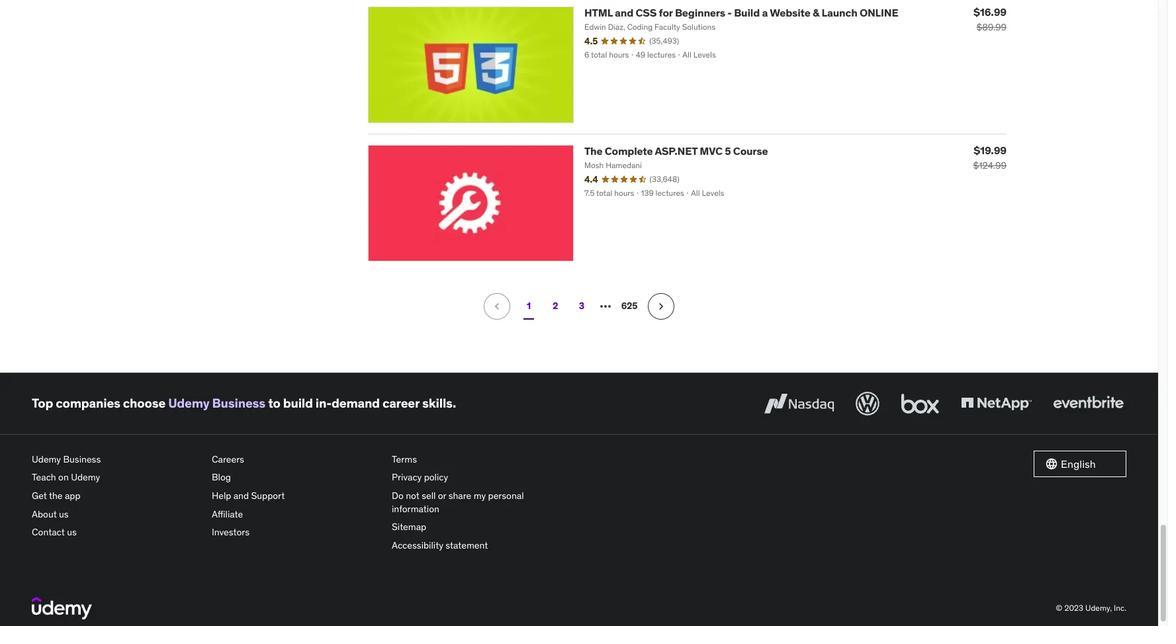 Task type: vqa. For each thing, say whether or not it's contained in the screenshot.
"q&a"
no



Task type: locate. For each thing, give the bounding box(es) containing it.
teach
[[32, 472, 56, 483]]

udemy business link up careers
[[168, 395, 266, 411]]

the
[[49, 490, 63, 502]]

and right help on the left
[[233, 490, 249, 502]]

do
[[392, 490, 404, 502]]

and
[[615, 6, 634, 19], [233, 490, 249, 502]]

my
[[474, 490, 486, 502]]

udemy image
[[32, 597, 92, 620]]

1 vertical spatial business
[[63, 453, 101, 465]]

udemy right choose
[[168, 395, 210, 411]]

1 vertical spatial us
[[67, 526, 77, 538]]

nasdaq image
[[761, 389, 837, 418]]

top companies choose udemy business to build in-demand career skills.
[[32, 395, 456, 411]]

us right about
[[59, 508, 69, 520]]

us right contact
[[67, 526, 77, 538]]

affiliate
[[212, 508, 243, 520]]

$16.99 $89.99
[[974, 5, 1007, 33]]

help
[[212, 490, 231, 502]]

business
[[212, 395, 266, 411], [63, 453, 101, 465]]

build
[[283, 395, 313, 411]]

box image
[[898, 389, 943, 418]]

us
[[59, 508, 69, 520], [67, 526, 77, 538]]

business inside udemy business teach on udemy get the app about us contact us
[[63, 453, 101, 465]]

&
[[813, 6, 820, 19]]

the complete asp.net mvc 5 course link
[[585, 144, 768, 157]]

html
[[585, 6, 613, 19]]

0 vertical spatial business
[[212, 395, 266, 411]]

in-
[[316, 395, 332, 411]]

contact
[[32, 526, 65, 538]]

1 horizontal spatial udemy
[[71, 472, 100, 483]]

0 horizontal spatial and
[[233, 490, 249, 502]]

careers
[[212, 453, 244, 465]]

the complete asp.net mvc 5 course
[[585, 144, 768, 157]]

0 vertical spatial and
[[615, 6, 634, 19]]

1 vertical spatial udemy business link
[[32, 451, 201, 469]]

a
[[762, 6, 768, 19]]

udemy business link
[[168, 395, 266, 411], [32, 451, 201, 469]]

1 vertical spatial and
[[233, 490, 249, 502]]

3
[[579, 300, 585, 312]]

1 horizontal spatial and
[[615, 6, 634, 19]]

business up on
[[63, 453, 101, 465]]

$19.99 $124.99
[[973, 144, 1007, 171]]

0 vertical spatial udemy
[[168, 395, 210, 411]]

skills.
[[422, 395, 456, 411]]

udemy right on
[[71, 472, 100, 483]]

1 link
[[516, 293, 542, 320]]

udemy
[[168, 395, 210, 411], [32, 453, 61, 465], [71, 472, 100, 483]]

udemy,
[[1086, 603, 1112, 613]]

privacy policy link
[[392, 469, 561, 487]]

complete
[[605, 144, 653, 157]]

mvc
[[700, 144, 723, 157]]

2023
[[1065, 603, 1084, 613]]

$124.99
[[973, 159, 1007, 171]]

do not sell or share my personal information button
[[392, 487, 561, 518]]

1 vertical spatial udemy
[[32, 453, 61, 465]]

about us link
[[32, 505, 201, 524]]

business left to
[[212, 395, 266, 411]]

accessibility
[[392, 539, 443, 551]]

3 link
[[569, 293, 595, 320]]

investors link
[[212, 524, 381, 542]]

0 horizontal spatial business
[[63, 453, 101, 465]]

course
[[733, 144, 768, 157]]

the
[[585, 144, 603, 157]]

udemy business link up get the app link
[[32, 451, 201, 469]]

volkswagen image
[[853, 389, 882, 418]]

udemy business teach on udemy get the app about us contact us
[[32, 453, 101, 538]]

careers link
[[212, 451, 381, 469]]

udemy up the teach
[[32, 453, 61, 465]]

launch
[[822, 6, 858, 19]]

sitemap
[[392, 521, 426, 533]]

career
[[383, 395, 420, 411]]

and left css
[[615, 6, 634, 19]]

top
[[32, 395, 53, 411]]

accessibility statement link
[[392, 537, 561, 555]]

2
[[553, 300, 558, 312]]



Task type: describe. For each thing, give the bounding box(es) containing it.
blog
[[212, 472, 231, 483]]

help and support link
[[212, 487, 381, 505]]

css
[[636, 6, 657, 19]]

2 vertical spatial udemy
[[71, 472, 100, 483]]

ellipsis image
[[598, 298, 614, 314]]

build
[[734, 6, 760, 19]]

previous page image
[[491, 300, 504, 313]]

app
[[65, 490, 80, 502]]

privacy
[[392, 472, 422, 483]]

terms link
[[392, 451, 561, 469]]

1
[[527, 300, 531, 312]]

to
[[268, 395, 280, 411]]

choose
[[123, 395, 166, 411]]

website
[[770, 6, 811, 19]]

information
[[392, 503, 440, 515]]

support
[[251, 490, 285, 502]]

statement
[[446, 539, 488, 551]]

english button
[[1034, 451, 1127, 477]]

personal
[[488, 490, 524, 502]]

policy
[[424, 472, 448, 483]]

html and css for beginners - build a website & launch online
[[585, 6, 899, 19]]

on
[[58, 472, 69, 483]]

©
[[1056, 603, 1063, 613]]

small image
[[1045, 457, 1058, 470]]

get the app link
[[32, 487, 201, 505]]

share
[[449, 490, 472, 502]]

netapp image
[[959, 389, 1035, 418]]

0 vertical spatial udemy business link
[[168, 395, 266, 411]]

not
[[406, 490, 420, 502]]

-
[[728, 6, 732, 19]]

html and css for beginners - build a website & launch online link
[[585, 6, 899, 19]]

1 horizontal spatial business
[[212, 395, 266, 411]]

terms privacy policy do not sell or share my personal information sitemap accessibility statement
[[392, 453, 524, 551]]

2 horizontal spatial udemy
[[168, 395, 210, 411]]

0 vertical spatial us
[[59, 508, 69, 520]]

online
[[860, 6, 899, 19]]

for
[[659, 6, 673, 19]]

sell
[[422, 490, 436, 502]]

sitemap link
[[392, 518, 561, 537]]

beginners
[[675, 6, 726, 19]]

blog link
[[212, 469, 381, 487]]

or
[[438, 490, 446, 502]]

about
[[32, 508, 57, 520]]

get
[[32, 490, 47, 502]]

demand
[[332, 395, 380, 411]]

careers blog help and support affiliate investors
[[212, 453, 285, 538]]

625
[[621, 300, 638, 312]]

investors
[[212, 526, 250, 538]]

and inside careers blog help and support affiliate investors
[[233, 490, 249, 502]]

english
[[1061, 457, 1096, 470]]

$19.99
[[974, 144, 1007, 157]]

teach on udemy link
[[32, 469, 201, 487]]

$16.99
[[974, 5, 1007, 19]]

$89.99
[[977, 21, 1007, 33]]

eventbrite image
[[1051, 389, 1127, 418]]

companies
[[56, 395, 120, 411]]

2 link
[[542, 293, 569, 320]]

affiliate link
[[212, 505, 381, 524]]

0 horizontal spatial udemy
[[32, 453, 61, 465]]

contact us link
[[32, 524, 201, 542]]

next page image
[[655, 300, 668, 313]]

5
[[725, 144, 731, 157]]

asp.net
[[655, 144, 698, 157]]

terms
[[392, 453, 417, 465]]

inc.
[[1114, 603, 1127, 613]]

© 2023 udemy, inc.
[[1056, 603, 1127, 613]]



